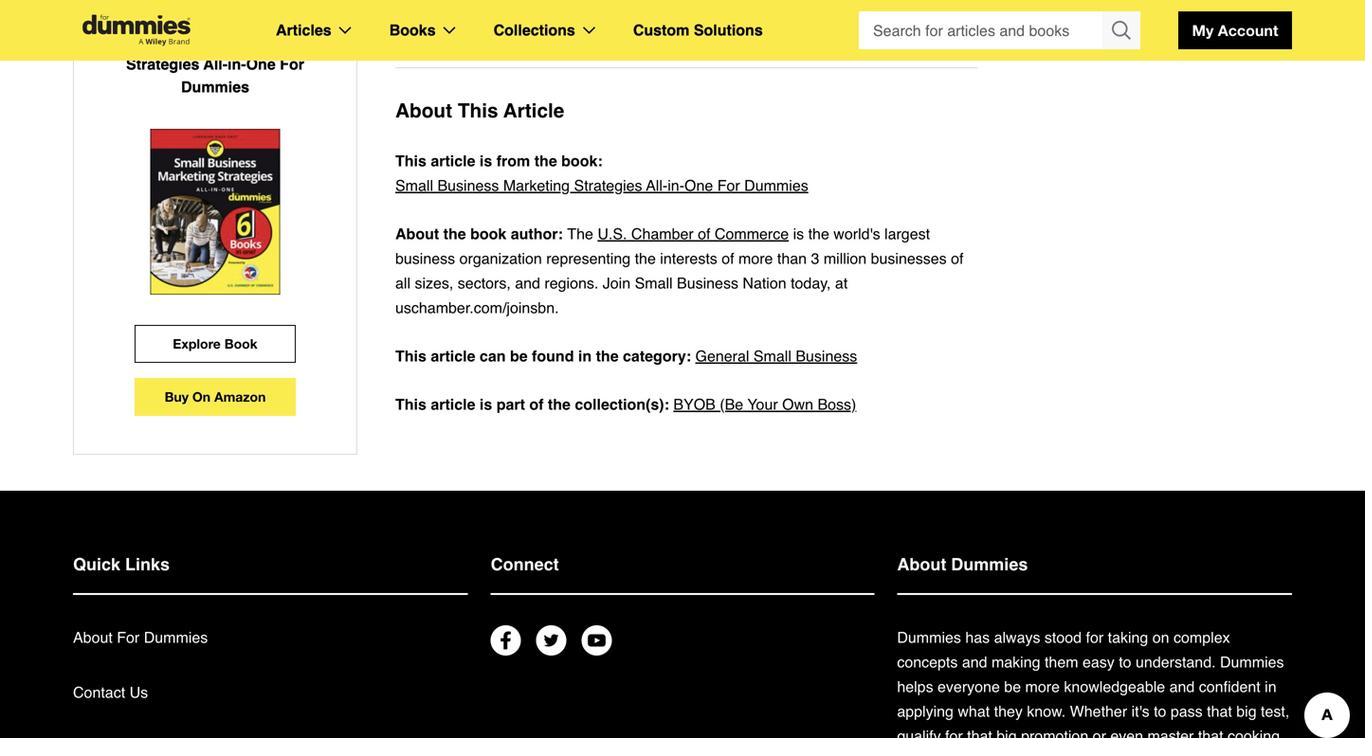 Task type: vqa. For each thing, say whether or not it's contained in the screenshot.
today,
yes



Task type: describe. For each thing, give the bounding box(es) containing it.
collections
[[494, 21, 576, 39]]

applying
[[898, 703, 954, 721]]

own
[[783, 396, 814, 414]]

about the book author:
[[396, 225, 567, 243]]

that down what
[[968, 728, 993, 739]]

even
[[1111, 728, 1144, 739]]

understand.
[[1136, 654, 1216, 672]]

strategies inside this article is from the book: small business marketing strategies all-in-one for dummies
[[574, 177, 643, 194]]

amazon
[[214, 389, 266, 405]]

all
[[396, 275, 411, 292]]

0 vertical spatial big
[[1237, 703, 1257, 721]]

my account link
[[1179, 11, 1293, 49]]

in- inside small business marketing strategies all-in-one for dummies
[[228, 55, 246, 73]]

that down pass
[[1199, 728, 1224, 739]]

general
[[696, 348, 750, 365]]

article for be
[[431, 348, 476, 365]]

us
[[130, 684, 148, 702]]

article
[[504, 100, 565, 122]]

is the world's largest business organization representing the interests of more than 3 million businesses of all sizes, sectors, and regions. join small business nation today, at uschamber.com/joinsbn.
[[396, 225, 964, 317]]

about for about this article
[[396, 100, 452, 122]]

1 vertical spatial big
[[997, 728, 1017, 739]]

u.s. chamber of commerce link
[[598, 225, 789, 243]]

uschamber.com/joinsbn.
[[396, 299, 559, 317]]

at
[[836, 275, 848, 292]]

the
[[567, 225, 594, 243]]

all- inside this article is from the book: small business marketing strategies all-in-one for dummies
[[646, 177, 668, 194]]

complex
[[1174, 629, 1231, 647]]

this article is from the book: small business marketing strategies all-in-one for dummies
[[396, 152, 809, 194]]

this article is part of the collection(s): byob (be your own boss)
[[396, 396, 857, 414]]

0 vertical spatial in
[[579, 348, 592, 365]]

regions.
[[545, 275, 599, 292]]

1 vertical spatial to
[[1154, 703, 1167, 721]]

one inside small business marketing strategies all-in-one for dummies
[[246, 55, 276, 73]]

account
[[1219, 21, 1279, 39]]

has
[[966, 629, 990, 647]]

0 vertical spatial be
[[510, 348, 528, 365]]

byob (be your own boss) link
[[674, 393, 857, 417]]

join
[[603, 275, 631, 292]]

business inside this article is from the book: small business marketing strategies all-in-one for dummies
[[438, 177, 499, 194]]

about for about dummies
[[898, 555, 947, 575]]

from
[[497, 152, 530, 170]]

1 horizontal spatial for
[[1087, 629, 1104, 647]]

be inside the dummies has always stood for taking on complex concepts and making them easy to understand. dummies helps everyone be more knowledgeable and confident in applying what they know. whether it's to pass that big test, qualify for that big promotion or even master that coo
[[1005, 679, 1022, 696]]

of down commerce
[[722, 250, 735, 267]]

it's
[[1132, 703, 1150, 721]]

about dummies
[[898, 555, 1028, 575]]

explore book
[[173, 336, 258, 352]]

small business marketing strategies all-in-one for dummies link
[[396, 174, 809, 198]]

logo image
[[73, 15, 200, 46]]

or
[[1093, 728, 1107, 739]]

buy on amazon
[[165, 389, 266, 405]]

small inside this article is from the book: small business marketing strategies all-in-one for dummies
[[396, 177, 433, 194]]

contact
[[73, 684, 125, 702]]

open book categories image
[[444, 27, 456, 34]]

byob
[[674, 396, 716, 414]]

stood
[[1045, 629, 1082, 647]]

qualify
[[898, 728, 941, 739]]

promotion
[[1022, 728, 1089, 739]]

the left book
[[444, 225, 466, 243]]

the inside this article is from the book: small business marketing strategies all-in-one for dummies
[[535, 152, 557, 170]]

buy on amazon link
[[135, 378, 296, 416]]

explore book link
[[135, 325, 296, 363]]

is for (be
[[480, 396, 493, 414]]

businesses
[[871, 250, 947, 267]]

them
[[1045, 654, 1079, 672]]

chamber
[[632, 225, 694, 243]]

the right part
[[548, 396, 571, 414]]

(be
[[720, 396, 744, 414]]

category:
[[623, 348, 692, 365]]

easy
[[1083, 654, 1115, 672]]

concepts
[[898, 654, 958, 672]]

solutions
[[694, 21, 763, 39]]

this for this article can be found in the category: general small business
[[396, 348, 427, 365]]

my
[[1193, 21, 1214, 39]]

dummies has always stood for taking on complex concepts and making them easy to understand. dummies helps everyone be more knowledgeable and confident in applying what they know. whether it's to pass that big test, qualify for that big promotion or even master that coo
[[898, 629, 1290, 739]]

marketing inside this article is from the book: small business marketing strategies all-in-one for dummies
[[503, 177, 570, 194]]

this article can be found in the category: general small business
[[396, 348, 858, 365]]

1 vertical spatial for
[[946, 728, 963, 739]]

my account
[[1193, 21, 1279, 39]]

marketing inside small business marketing strategies all-in-one for dummies
[[238, 33, 309, 50]]

can
[[480, 348, 506, 365]]

collection(s):
[[575, 396, 670, 414]]

part
[[497, 396, 525, 414]]

this for this article is from the book: small business marketing strategies all-in-one for dummies
[[396, 152, 427, 170]]

small inside small business marketing strategies all-in-one for dummies
[[121, 33, 162, 50]]

representing
[[547, 250, 631, 267]]

for inside this article is from the book: small business marketing strategies all-in-one for dummies
[[718, 177, 740, 194]]

today,
[[791, 275, 831, 292]]

of up interests
[[698, 225, 711, 243]]

articles
[[276, 21, 332, 39]]

buy
[[165, 389, 189, 405]]

all- inside small business marketing strategies all-in-one for dummies
[[204, 55, 228, 73]]

small inside is the world's largest business organization representing the interests of more than 3 million businesses of all sizes, sectors, and regions. join small business nation today, at uschamber.com/joinsbn.
[[635, 275, 673, 292]]



Task type: locate. For each thing, give the bounding box(es) containing it.
1 horizontal spatial big
[[1237, 703, 1257, 721]]

1 vertical spatial is
[[794, 225, 804, 243]]

0 vertical spatial strategies
[[126, 55, 200, 73]]

Search for articles and books text field
[[859, 11, 1105, 49]]

for down articles
[[280, 55, 304, 73]]

pass
[[1171, 703, 1203, 721]]

making
[[992, 654, 1041, 672]]

about for dummies
[[73, 629, 208, 647]]

know.
[[1028, 703, 1066, 721]]

be down making
[[1005, 679, 1022, 696]]

big left test,
[[1237, 703, 1257, 721]]

in
[[579, 348, 592, 365], [1265, 679, 1277, 696]]

for up commerce
[[718, 177, 740, 194]]

0 horizontal spatial in-
[[228, 55, 246, 73]]

2 vertical spatial is
[[480, 396, 493, 414]]

more inside is the world's largest business organization representing the interests of more than 3 million businesses of all sizes, sectors, and regions. join small business nation today, at uschamber.com/joinsbn.
[[739, 250, 773, 267]]

that
[[1208, 703, 1233, 721], [968, 728, 993, 739], [1199, 728, 1224, 739]]

cookie consent banner dialog
[[0, 652, 1366, 739]]

for
[[280, 55, 304, 73], [718, 177, 740, 194], [117, 629, 140, 647]]

0 horizontal spatial and
[[515, 275, 541, 292]]

quick links
[[73, 555, 170, 575]]

for up easy
[[1087, 629, 1104, 647]]

custom solutions link
[[633, 18, 763, 43]]

to
[[1119, 654, 1132, 672], [1154, 703, 1167, 721]]

helps
[[898, 679, 934, 696]]

strategies inside small business marketing strategies all-in-one for dummies
[[126, 55, 200, 73]]

be right can
[[510, 348, 528, 365]]

they
[[995, 703, 1023, 721]]

0 vertical spatial one
[[246, 55, 276, 73]]

one
[[246, 55, 276, 73], [685, 177, 714, 194]]

1 horizontal spatial strategies
[[574, 177, 643, 194]]

1 vertical spatial marketing
[[503, 177, 570, 194]]

strategies down logo at the left
[[126, 55, 200, 73]]

the
[[535, 152, 557, 170], [444, 225, 466, 243], [809, 225, 830, 243], [635, 250, 656, 267], [596, 348, 619, 365], [548, 396, 571, 414]]

in inside the dummies has always stood for taking on complex concepts and making them easy to understand. dummies helps everyone be more knowledgeable and confident in applying what they know. whether it's to pass that big test, qualify for that big promotion or even master that coo
[[1265, 679, 1277, 696]]

to down taking
[[1119, 654, 1132, 672]]

more inside the dummies has always stood for taking on complex concepts and making them easy to understand. dummies helps everyone be more knowledgeable and confident in applying what they know. whether it's to pass that big test, qualify for that big promotion or even master that coo
[[1026, 679, 1060, 696]]

general small business link
[[696, 344, 858, 369]]

found
[[532, 348, 574, 365]]

open article categories image
[[339, 27, 352, 34]]

about for about the book author:
[[396, 225, 439, 243]]

0 horizontal spatial to
[[1119, 654, 1132, 672]]

1 vertical spatial for
[[718, 177, 740, 194]]

1 vertical spatial article
[[431, 348, 476, 365]]

article left can
[[431, 348, 476, 365]]

group
[[859, 11, 1141, 49]]

1 vertical spatial all-
[[646, 177, 668, 194]]

0 vertical spatial for
[[1087, 629, 1104, 647]]

0 horizontal spatial strategies
[[126, 55, 200, 73]]

0 vertical spatial for
[[280, 55, 304, 73]]

connect
[[491, 555, 559, 575]]

0 horizontal spatial for
[[117, 629, 140, 647]]

more
[[739, 250, 773, 267], [1026, 679, 1060, 696]]

in-
[[228, 55, 246, 73], [668, 177, 685, 194]]

master
[[1148, 728, 1195, 739]]

0 horizontal spatial in
[[579, 348, 592, 365]]

confident
[[1200, 679, 1261, 696]]

the down chamber
[[635, 250, 656, 267]]

than
[[778, 250, 807, 267]]

1 vertical spatial more
[[1026, 679, 1060, 696]]

million
[[824, 250, 867, 267]]

is left part
[[480, 396, 493, 414]]

1 horizontal spatial all-
[[646, 177, 668, 194]]

in right found
[[579, 348, 592, 365]]

about this article
[[396, 100, 565, 122]]

book
[[471, 225, 507, 243]]

book
[[225, 336, 258, 352]]

dummies inside this article is from the book: small business marketing strategies all-in-one for dummies
[[745, 177, 809, 194]]

big down they on the bottom of the page
[[997, 728, 1017, 739]]

in- inside this article is from the book: small business marketing strategies all-in-one for dummies
[[668, 177, 685, 194]]

is inside is the world's largest business organization representing the interests of more than 3 million businesses of all sizes, sectors, and regions. join small business nation today, at uschamber.com/joinsbn.
[[794, 225, 804, 243]]

0 vertical spatial marketing
[[238, 33, 309, 50]]

1 vertical spatial strategies
[[574, 177, 643, 194]]

strategies down book:
[[574, 177, 643, 194]]

marketing
[[238, 33, 309, 50], [503, 177, 570, 194]]

more up know.
[[1026, 679, 1060, 696]]

book image image
[[150, 129, 280, 295]]

0 vertical spatial in-
[[228, 55, 246, 73]]

is left the from
[[480, 152, 493, 170]]

all-
[[204, 55, 228, 73], [646, 177, 668, 194]]

0 horizontal spatial for
[[946, 728, 963, 739]]

on
[[1153, 629, 1170, 647]]

2 article from the top
[[431, 348, 476, 365]]

organization
[[460, 250, 542, 267]]

u.s.
[[598, 225, 627, 243]]

for up us
[[117, 629, 140, 647]]

knowledgeable
[[1065, 679, 1166, 696]]

0 horizontal spatial big
[[997, 728, 1017, 739]]

whether
[[1071, 703, 1128, 721]]

business inside small business marketing strategies all-in-one for dummies
[[166, 33, 233, 50]]

article
[[431, 152, 476, 170], [431, 348, 476, 365], [431, 396, 476, 414]]

article for part
[[431, 396, 476, 414]]

this inside this article is from the book: small business marketing strategies all-in-one for dummies
[[396, 152, 427, 170]]

1 vertical spatial one
[[685, 177, 714, 194]]

article left part
[[431, 396, 476, 414]]

0 horizontal spatial more
[[739, 250, 773, 267]]

article for from
[[431, 152, 476, 170]]

0 vertical spatial to
[[1119, 654, 1132, 672]]

1 horizontal spatial in-
[[668, 177, 685, 194]]

to right it's
[[1154, 703, 1167, 721]]

of right "businesses" at top
[[951, 250, 964, 267]]

quick
[[73, 555, 120, 575]]

0 horizontal spatial one
[[246, 55, 276, 73]]

and
[[515, 275, 541, 292], [963, 654, 988, 672], [1170, 679, 1195, 696]]

is inside this article is from the book: small business marketing strategies all-in-one for dummies
[[480, 152, 493, 170]]

books
[[390, 21, 436, 39]]

that down confident at the bottom of the page
[[1208, 703, 1233, 721]]

1 horizontal spatial more
[[1026, 679, 1060, 696]]

1 horizontal spatial for
[[280, 55, 304, 73]]

is up the 'than'
[[794, 225, 804, 243]]

the up 3
[[809, 225, 830, 243]]

business
[[166, 33, 233, 50], [438, 177, 499, 194], [677, 275, 739, 292], [796, 348, 858, 365]]

links
[[125, 555, 170, 575]]

0 vertical spatial and
[[515, 275, 541, 292]]

2 vertical spatial for
[[117, 629, 140, 647]]

strategies
[[126, 55, 200, 73], [574, 177, 643, 194]]

taking
[[1108, 629, 1149, 647]]

on
[[192, 389, 211, 405]]

largest
[[885, 225, 931, 243]]

small business marketing strategies all-in-one for dummies
[[121, 33, 309, 96]]

the u.s. chamber of commerce
[[567, 225, 789, 243]]

article inside this article is from the book: small business marketing strategies all-in-one for dummies
[[431, 152, 476, 170]]

business
[[396, 250, 455, 267]]

test,
[[1262, 703, 1290, 721]]

custom
[[633, 21, 690, 39]]

0 vertical spatial all-
[[204, 55, 228, 73]]

1 horizontal spatial one
[[685, 177, 714, 194]]

one inside this article is from the book: small business marketing strategies all-in-one for dummies
[[685, 177, 714, 194]]

marketing left open article categories icon
[[238, 33, 309, 50]]

article down about this article
[[431, 152, 476, 170]]

about for about for dummies
[[73, 629, 113, 647]]

1 horizontal spatial and
[[963, 654, 988, 672]]

book:
[[562, 152, 603, 170]]

big
[[1237, 703, 1257, 721], [997, 728, 1017, 739]]

of
[[698, 225, 711, 243], [722, 250, 735, 267], [951, 250, 964, 267], [530, 396, 544, 414]]

1 vertical spatial in-
[[668, 177, 685, 194]]

author:
[[511, 225, 563, 243]]

and down organization
[[515, 275, 541, 292]]

2 vertical spatial article
[[431, 396, 476, 414]]

0 horizontal spatial be
[[510, 348, 528, 365]]

more down commerce
[[739, 250, 773, 267]]

and down has
[[963, 654, 988, 672]]

what
[[958, 703, 990, 721]]

for inside small business marketing strategies all-in-one for dummies
[[280, 55, 304, 73]]

2 horizontal spatial for
[[718, 177, 740, 194]]

3
[[811, 250, 820, 267]]

nation
[[743, 275, 787, 292]]

2 horizontal spatial and
[[1170, 679, 1195, 696]]

3 article from the top
[[431, 396, 476, 414]]

is for marketing
[[480, 152, 493, 170]]

business inside is the world's largest business organization representing the interests of more than 3 million businesses of all sizes, sectors, and regions. join small business nation today, at uschamber.com/joinsbn.
[[677, 275, 739, 292]]

0 vertical spatial is
[[480, 152, 493, 170]]

marketing down the from
[[503, 177, 570, 194]]

of right part
[[530, 396, 544, 414]]

dummies inside small business marketing strategies all-in-one for dummies
[[181, 78, 249, 96]]

small
[[121, 33, 162, 50], [396, 177, 433, 194], [635, 275, 673, 292], [754, 348, 792, 365]]

your
[[748, 396, 778, 414]]

and up pass
[[1170, 679, 1195, 696]]

custom solutions
[[633, 21, 763, 39]]

0 vertical spatial article
[[431, 152, 476, 170]]

the right the from
[[535, 152, 557, 170]]

and inside is the world's largest business organization representing the interests of more than 3 million businesses of all sizes, sectors, and regions. join small business nation today, at uschamber.com/joinsbn.
[[515, 275, 541, 292]]

0 horizontal spatial marketing
[[238, 33, 309, 50]]

1 vertical spatial and
[[963, 654, 988, 672]]

this for this article is part of the collection(s): byob (be your own boss)
[[396, 396, 427, 414]]

be
[[510, 348, 528, 365], [1005, 679, 1022, 696]]

open collections list image
[[583, 27, 595, 34]]

1 horizontal spatial be
[[1005, 679, 1022, 696]]

1 vertical spatial be
[[1005, 679, 1022, 696]]

the left category:
[[596, 348, 619, 365]]

1 article from the top
[[431, 152, 476, 170]]

0 vertical spatial more
[[739, 250, 773, 267]]

1 vertical spatial in
[[1265, 679, 1277, 696]]

1 horizontal spatial marketing
[[503, 177, 570, 194]]

contact us
[[73, 684, 148, 702]]

1 horizontal spatial in
[[1265, 679, 1277, 696]]

explore
[[173, 336, 221, 352]]

2 vertical spatial and
[[1170, 679, 1195, 696]]

interests
[[660, 250, 718, 267]]

commerce
[[715, 225, 789, 243]]

boss)
[[818, 396, 857, 414]]

for down what
[[946, 728, 963, 739]]

1 horizontal spatial to
[[1154, 703, 1167, 721]]

about
[[396, 100, 452, 122], [396, 225, 439, 243], [898, 555, 947, 575], [73, 629, 113, 647]]

sizes,
[[415, 275, 454, 292]]

0 horizontal spatial all-
[[204, 55, 228, 73]]

in up test,
[[1265, 679, 1277, 696]]



